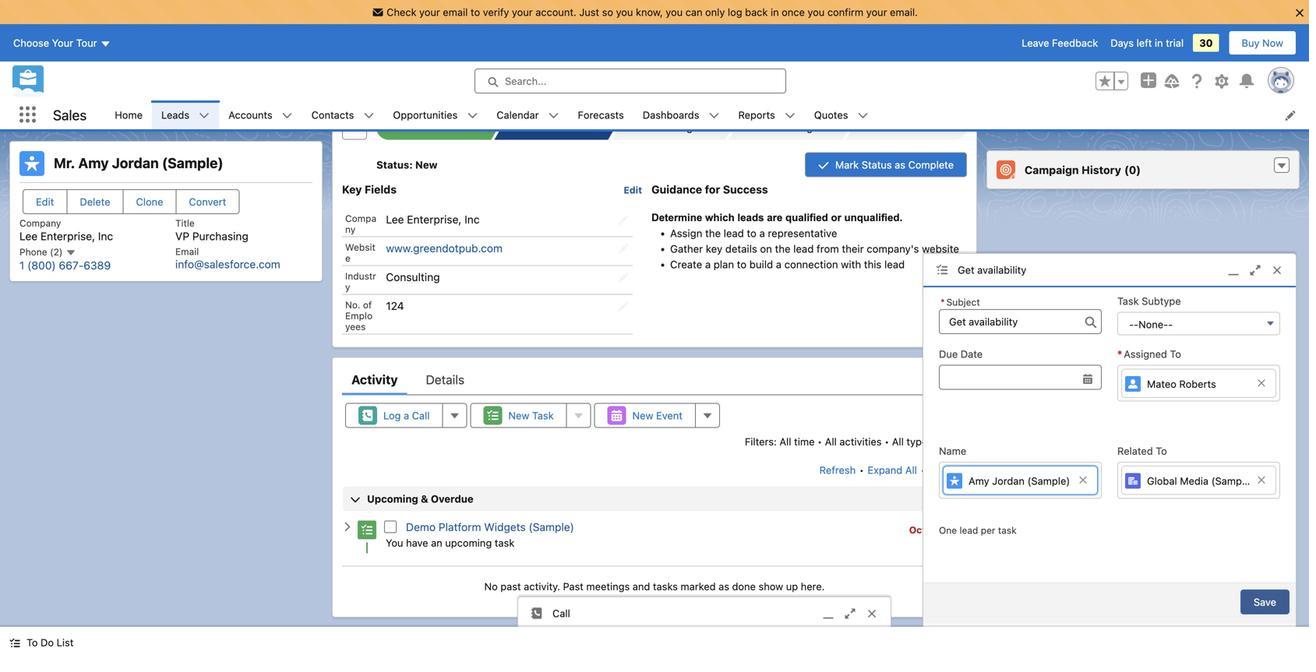 Task type: vqa. For each thing, say whether or not it's contained in the screenshot.
WEBSIT E
yes



Task type: locate. For each thing, give the bounding box(es) containing it.
status inside button
[[862, 159, 892, 171]]

you right so
[[616, 6, 633, 18]]

lee enterprise, inc
[[386, 213, 480, 226]]

mateo
[[1147, 379, 1177, 390]]

1 status from the left
[[376, 159, 409, 171]]

text default image inside to do list button
[[9, 638, 20, 649]]

phone (2) button
[[19, 246, 76, 259]]

0 horizontal spatial lee
[[19, 230, 38, 243]]

no. of emplo yees
[[345, 299, 373, 332]]

1 horizontal spatial amy
[[969, 476, 990, 487]]

reports list item
[[729, 101, 805, 129]]

you
[[616, 6, 633, 18], [666, 6, 683, 18], [808, 6, 825, 18]]

quotes list item
[[805, 101, 878, 129]]

lead inside get availability "dialog"
[[960, 525, 978, 536]]

in right back at top
[[771, 6, 779, 18]]

0 horizontal spatial *
[[941, 297, 945, 308]]

0 vertical spatial inc
[[465, 213, 480, 226]]

0 vertical spatial call
[[412, 410, 430, 421]]

1 horizontal spatial in
[[1155, 37, 1163, 49]]

text default image right leads
[[199, 110, 210, 121]]

accounts link
[[219, 101, 282, 129]]

upcoming
[[367, 493, 418, 505]]

leads list item
[[152, 101, 219, 129]]

new task
[[509, 410, 554, 421]]

0 vertical spatial task
[[998, 525, 1017, 536]]

history
[[1082, 163, 1122, 176]]

choose
[[13, 37, 49, 49]]

2 horizontal spatial to
[[1170, 348, 1182, 360]]

no past activity. past meetings and tasks marked as done show up here.
[[484, 581, 825, 593]]

jordan up per
[[992, 476, 1025, 487]]

1 horizontal spatial enterprise,
[[407, 213, 462, 226]]

text default image inside contacts list item
[[363, 110, 374, 121]]

log a call button
[[345, 403, 443, 428]]

lee down fields
[[386, 213, 404, 226]]

to right assigned
[[1170, 348, 1182, 360]]

phone
[[19, 247, 47, 257]]

1 horizontal spatial the
[[775, 243, 791, 255]]

edit up company
[[36, 196, 54, 208]]

0 horizontal spatial in
[[771, 6, 779, 18]]

list
[[105, 101, 1309, 129]]

as left done at the right bottom
[[719, 581, 730, 593]]

edit button
[[23, 189, 67, 214]]

activity
[[352, 372, 398, 387]]

lee up phone
[[19, 230, 38, 243]]

1 your from the left
[[419, 6, 440, 18]]

1 horizontal spatial task
[[1118, 295, 1139, 307]]

None text field
[[939, 309, 1102, 334]]

group
[[1096, 72, 1129, 90]]

campaign history (0)
[[1025, 163, 1141, 176]]

a right log
[[404, 410, 409, 421]]

•
[[818, 436, 822, 448], [885, 436, 889, 448], [860, 464, 864, 476], [921, 464, 926, 476]]

call
[[412, 410, 430, 421], [553, 608, 570, 620]]

inc up the 6389
[[98, 230, 113, 243]]

667-
[[59, 259, 84, 272]]

to down details at top
[[737, 258, 747, 271]]

text default image
[[199, 110, 210, 121], [363, 110, 374, 121], [548, 110, 559, 121], [342, 522, 353, 533]]

3 you from the left
[[808, 6, 825, 18]]

account.
[[536, 6, 577, 18]]

1 horizontal spatial to
[[1156, 446, 1167, 457]]

your
[[52, 37, 73, 49]]

- left none-
[[1129, 319, 1134, 331]]

a inside button
[[404, 410, 409, 421]]

www.greendotpub.com
[[386, 242, 503, 255]]

to left the do
[[27, 637, 38, 649]]

dashboards
[[643, 109, 700, 121]]

their
[[842, 243, 864, 255]]

jordan
[[112, 155, 159, 171], [992, 476, 1025, 487]]

text default image inside "leads" list item
[[199, 110, 210, 121]]

call down past
[[553, 608, 570, 620]]

1 vertical spatial jordan
[[992, 476, 1025, 487]]

• left the view
[[921, 464, 926, 476]]

amy jordan (sample)
[[969, 476, 1070, 487]]

None text field
[[939, 365, 1102, 390]]

industr
[[345, 271, 376, 282]]

emplo
[[345, 310, 373, 321]]

text default image right calendar
[[548, 110, 559, 121]]

call right log
[[412, 410, 430, 421]]

1 (800) 667-6389
[[19, 259, 111, 272]]

1 horizontal spatial status
[[862, 159, 892, 171]]

related
[[1118, 446, 1153, 457]]

text default image left the task image
[[342, 522, 353, 533]]

lead up details at top
[[724, 227, 744, 239]]

task inside "button"
[[532, 410, 554, 421]]

task subtype
[[1118, 295, 1181, 307]]

view all link
[[928, 458, 967, 483]]

0 vertical spatial the
[[705, 227, 721, 239]]

expand all button
[[867, 458, 918, 483]]

the
[[705, 227, 721, 239], [775, 243, 791, 255]]

1 horizontal spatial lee
[[386, 213, 404, 226]]

0 horizontal spatial edit
[[36, 196, 54, 208]]

days left in trial
[[1111, 37, 1184, 49]]

1 vertical spatial to
[[1156, 446, 1167, 457]]

text default image inside the reports "list item"
[[785, 110, 796, 121]]

0 horizontal spatial to
[[27, 637, 38, 649]]

2 vertical spatial to
[[737, 258, 747, 271]]

up
[[786, 581, 798, 593]]

create
[[670, 258, 702, 271]]

to right email
[[471, 6, 480, 18]]

0 vertical spatial to
[[1170, 348, 1182, 360]]

* left assigned
[[1118, 348, 1123, 360]]

* for *
[[1118, 348, 1123, 360]]

1 vertical spatial in
[[1155, 37, 1163, 49]]

to right related
[[1156, 446, 1167, 457]]

save
[[1254, 597, 1277, 608]]

your left email
[[419, 6, 440, 18]]

* for * subject
[[941, 297, 945, 308]]

home
[[115, 109, 143, 121]]

amy right mr.
[[78, 155, 109, 171]]

0 horizontal spatial task
[[495, 537, 515, 549]]

1 horizontal spatial jordan
[[992, 476, 1025, 487]]

lead left per
[[960, 525, 978, 536]]

1 horizontal spatial edit
[[624, 185, 642, 196]]

1 vertical spatial inc
[[98, 230, 113, 243]]

new inside "button"
[[509, 410, 530, 421]]

2 vertical spatial to
[[27, 637, 38, 649]]

inc up www.greendotpub.com link
[[465, 213, 480, 226]]

your right verify
[[512, 6, 533, 18]]

new inside button
[[633, 410, 654, 421]]

-
[[1129, 319, 1134, 331], [1134, 319, 1139, 331], [1169, 319, 1173, 331]]

your left email.
[[867, 6, 887, 18]]

1 vertical spatial *
[[1118, 348, 1123, 360]]

tab list containing activity
[[342, 364, 967, 395]]

contacts link
[[302, 101, 363, 129]]

text default image
[[282, 110, 293, 121], [467, 110, 478, 121], [709, 110, 720, 121], [785, 110, 796, 121], [858, 110, 869, 121], [1277, 161, 1288, 172], [65, 248, 76, 259], [9, 638, 20, 649]]

0 vertical spatial as
[[895, 159, 906, 171]]

1 vertical spatial task
[[532, 410, 554, 421]]

0 horizontal spatial your
[[419, 6, 440, 18]]

0 vertical spatial enterprise,
[[407, 213, 462, 226]]

enterprise, up www.greendotpub.com link
[[407, 213, 462, 226]]

0 horizontal spatial the
[[705, 227, 721, 239]]

company lee enterprise, inc
[[19, 218, 113, 243]]

the up key
[[705, 227, 721, 239]]

0 vertical spatial *
[[941, 297, 945, 308]]

to inside to do list button
[[27, 637, 38, 649]]

1 vertical spatial amy
[[969, 476, 990, 487]]

mr. amy jordan (sample)
[[54, 155, 223, 171]]

search... button
[[475, 69, 786, 94]]

0 horizontal spatial status
[[376, 159, 409, 171]]

trial
[[1166, 37, 1184, 49]]

your
[[419, 6, 440, 18], [512, 6, 533, 18], [867, 6, 887, 18]]

in right left
[[1155, 37, 1163, 49]]

2 status from the left
[[862, 159, 892, 171]]

0 horizontal spatial amy
[[78, 155, 109, 171]]

company's
[[867, 243, 919, 255]]

3 your from the left
[[867, 6, 887, 18]]

log
[[728, 6, 743, 18]]

2 horizontal spatial you
[[808, 6, 825, 18]]

all left "types"
[[892, 436, 904, 448]]

e
[[345, 253, 351, 264]]

due date
[[939, 348, 983, 360]]

edit left guidance
[[624, 185, 642, 196]]

qualified
[[786, 212, 828, 224]]

2 horizontal spatial your
[[867, 6, 887, 18]]

you right once
[[808, 6, 825, 18]]

plan
[[714, 258, 734, 271]]

0 horizontal spatial jordan
[[112, 155, 159, 171]]

the right on
[[775, 243, 791, 255]]

task right per
[[998, 525, 1017, 536]]

0 horizontal spatial task
[[532, 410, 554, 421]]

text default image for calendar
[[548, 110, 559, 121]]

as left complete
[[895, 159, 906, 171]]

0 vertical spatial to
[[471, 6, 480, 18]]

task inside get availability "dialog"
[[1118, 295, 1139, 307]]

new inside 'path options' list box
[[546, 122, 567, 133]]

filters: all time • all activities • all types
[[745, 436, 933, 448]]

0 horizontal spatial inc
[[98, 230, 113, 243]]

check
[[387, 6, 417, 18]]

a up on
[[760, 227, 765, 239]]

- down subtype
[[1169, 319, 1173, 331]]

jordan up the clone button
[[112, 155, 159, 171]]

1 horizontal spatial your
[[512, 6, 533, 18]]

new task button
[[470, 403, 567, 428]]

0 horizontal spatial you
[[616, 6, 633, 18]]

1 vertical spatial lee
[[19, 230, 38, 243]]

0 vertical spatial amy
[[78, 155, 109, 171]]

upcoming & overdue button
[[343, 487, 966, 512]]

nurturing
[[768, 122, 813, 133]]

purchasing
[[192, 230, 248, 243]]

*
[[941, 297, 945, 308], [1118, 348, 1123, 360]]

- down the task subtype
[[1134, 319, 1139, 331]]

0 vertical spatial task
[[1118, 295, 1139, 307]]

key
[[342, 183, 362, 196]]

email
[[443, 6, 468, 18]]

new
[[546, 122, 567, 133], [415, 159, 438, 171], [509, 410, 530, 421], [633, 410, 654, 421]]

new event button
[[594, 403, 696, 428]]

related to
[[1118, 446, 1167, 457]]

task down widgets
[[495, 537, 515, 549]]

in
[[771, 6, 779, 18], [1155, 37, 1163, 49]]

all right expand
[[906, 464, 917, 476]]

edit inside button
[[36, 196, 54, 208]]

edit link
[[624, 184, 642, 196]]

to for related to
[[1156, 446, 1167, 457]]

you left can
[[666, 6, 683, 18]]

global
[[1147, 476, 1177, 487]]

tab list
[[342, 364, 967, 395]]

0 horizontal spatial enterprise,
[[40, 230, 95, 243]]

accounts list item
[[219, 101, 302, 129]]

you have an upcoming task
[[386, 537, 515, 549]]

get
[[958, 264, 975, 276]]

title
[[175, 218, 195, 229]]

1 horizontal spatial you
[[666, 6, 683, 18]]

with
[[841, 258, 861, 271]]

1 vertical spatial enterprise,
[[40, 230, 95, 243]]

* left subject
[[941, 297, 945, 308]]

unqualified.
[[844, 212, 903, 224]]

1
[[19, 259, 24, 272]]

convert button
[[176, 189, 239, 214]]

status right the mark at top right
[[862, 159, 892, 171]]

list containing home
[[105, 101, 1309, 129]]

0 horizontal spatial call
[[412, 410, 430, 421]]

convert
[[189, 196, 226, 208]]

status up fields
[[376, 159, 409, 171]]

none text field inside get availability "dialog"
[[939, 365, 1102, 390]]

1 horizontal spatial *
[[1118, 348, 1123, 360]]

here.
[[801, 581, 825, 593]]

new for new event
[[633, 410, 654, 421]]

amy right view all link
[[969, 476, 990, 487]]

text default image right contacts
[[363, 110, 374, 121]]

1 horizontal spatial task
[[998, 525, 1017, 536]]

inc
[[465, 213, 480, 226], [98, 230, 113, 243]]

global media (sample) link
[[1122, 466, 1277, 496]]

enterprise, up the '(2)'
[[40, 230, 95, 243]]

from
[[817, 243, 839, 255]]

text default image inside calendar list item
[[548, 110, 559, 121]]

0 vertical spatial in
[[771, 6, 779, 18]]

oct 25
[[909, 525, 941, 536]]

1 vertical spatial as
[[719, 581, 730, 593]]

lead down "company's"
[[885, 258, 905, 271]]

none text field inside get availability "dialog"
[[939, 309, 1102, 334]]

1 horizontal spatial as
[[895, 159, 906, 171]]

--none--
[[1129, 319, 1173, 331]]

1 horizontal spatial call
[[553, 608, 570, 620]]

1 vertical spatial to
[[747, 227, 757, 239]]

to down leads
[[747, 227, 757, 239]]



Task type: describe. For each thing, give the bounding box(es) containing it.
mark
[[836, 159, 859, 171]]

clone
[[136, 196, 163, 208]]

task inside get availability "dialog"
[[998, 525, 1017, 536]]

email.
[[890, 6, 918, 18]]

fields
[[365, 183, 397, 196]]

subject
[[947, 297, 980, 308]]

(sample) inside the global media (sample) 'link'
[[1212, 476, 1254, 487]]

vp
[[175, 230, 189, 243]]

no.
[[345, 299, 360, 310]]

consulting
[[386, 271, 440, 284]]

working
[[654, 122, 693, 133]]

inc inside company lee enterprise, inc
[[98, 230, 113, 243]]

back
[[745, 6, 768, 18]]

and
[[633, 581, 650, 593]]

text default image for leads
[[199, 110, 210, 121]]

get availability dialog
[[923, 253, 1297, 627]]

leave feedback
[[1022, 37, 1098, 49]]

details link
[[426, 364, 465, 395]]

info@salesforce.com
[[175, 258, 280, 271]]

connection
[[785, 258, 838, 271]]

leads link
[[152, 101, 199, 129]]

1 vertical spatial task
[[495, 537, 515, 549]]

demo platform widgets (sample)
[[406, 521, 574, 534]]

forecasts
[[578, 109, 624, 121]]

know,
[[636, 6, 663, 18]]

quotes
[[814, 109, 848, 121]]

platform
[[439, 521, 481, 534]]

contacts list item
[[302, 101, 384, 129]]

all right time
[[825, 436, 837, 448]]

text default image inside the 'accounts' list item
[[282, 110, 293, 121]]

choose your tour
[[13, 37, 97, 49]]

buy
[[1242, 37, 1260, 49]]

1 vertical spatial call
[[553, 608, 570, 620]]

new event
[[633, 410, 683, 421]]

activity.
[[524, 581, 560, 593]]

as inside button
[[895, 159, 906, 171]]

3 - from the left
[[1169, 319, 1173, 331]]

--none-- button
[[1118, 312, 1281, 336]]

view
[[929, 464, 952, 476]]

leads
[[161, 109, 189, 121]]

• right time
[[818, 436, 822, 448]]

which
[[705, 212, 735, 224]]

all right the view
[[955, 464, 966, 476]]

upcoming & overdue
[[367, 493, 474, 505]]

• left expand
[[860, 464, 864, 476]]

leads
[[738, 212, 764, 224]]

(sample) inside amy jordan (sample) link
[[1028, 476, 1070, 487]]

days
[[1111, 37, 1134, 49]]

you
[[386, 537, 403, 549]]

calendar list item
[[487, 101, 569, 129]]

jordan inside get availability "dialog"
[[992, 476, 1025, 487]]

2 - from the left
[[1134, 319, 1139, 331]]

complete
[[909, 159, 954, 171]]

124
[[386, 299, 404, 312]]

path options list box
[[376, 115, 967, 140]]

to for assigned to
[[1170, 348, 1182, 360]]

compa
[[345, 213, 377, 224]]

1 (800) 667-6389 link
[[19, 259, 111, 272]]

types
[[907, 436, 933, 448]]

filters:
[[745, 436, 777, 448]]

working link
[[618, 115, 725, 140]]

compa ny
[[345, 213, 377, 235]]

refresh • expand all • view all
[[820, 464, 966, 476]]

activities
[[840, 436, 882, 448]]

choose your tour button
[[12, 30, 112, 55]]

search...
[[505, 75, 547, 87]]

oct
[[909, 525, 926, 536]]

converted link
[[853, 115, 959, 140]]

yees
[[345, 321, 366, 332]]

1 horizontal spatial inc
[[465, 213, 480, 226]]

nurturing link
[[735, 115, 842, 140]]

dashboards list item
[[634, 101, 729, 129]]

details
[[426, 372, 465, 387]]

websit e
[[345, 242, 376, 264]]

2 your from the left
[[512, 6, 533, 18]]

1 - from the left
[[1129, 319, 1134, 331]]

delete
[[80, 196, 110, 208]]

on
[[760, 243, 772, 255]]

(2)
[[50, 247, 63, 257]]

representative
[[768, 227, 837, 239]]

dashboards link
[[634, 101, 709, 129]]

leave
[[1022, 37, 1049, 49]]

widgets
[[484, 521, 526, 534]]

text default image inside phone (2) popup button
[[65, 248, 76, 259]]

check your email to verify your account. just so you know, you can only log back in once you confirm your email.
[[387, 6, 918, 18]]

buy now button
[[1229, 30, 1297, 55]]

mark status as complete button
[[805, 152, 967, 177]]

calendar
[[497, 109, 539, 121]]

feedback
[[1052, 37, 1098, 49]]

global media (sample)
[[1147, 476, 1254, 487]]

to do list button
[[0, 627, 83, 659]]

opportunities list item
[[384, 101, 487, 129]]

amy inside get availability "dialog"
[[969, 476, 990, 487]]

are
[[767, 212, 783, 224]]

1 you from the left
[[616, 6, 633, 18]]

this
[[864, 258, 882, 271]]

0 horizontal spatial as
[[719, 581, 730, 593]]

opportunities
[[393, 109, 458, 121]]

demo
[[406, 521, 436, 534]]

text default image for contacts
[[363, 110, 374, 121]]

0 vertical spatial lee
[[386, 213, 404, 226]]

lead image
[[19, 151, 44, 176]]

no
[[484, 581, 498, 593]]

date
[[961, 348, 983, 360]]

lee inside company lee enterprise, inc
[[19, 230, 38, 243]]

lead down 'representative'
[[794, 243, 814, 255]]

an
[[431, 537, 443, 549]]

a right build
[[776, 258, 782, 271]]

task image
[[358, 521, 376, 540]]

build
[[750, 258, 773, 271]]

1 vertical spatial the
[[775, 243, 791, 255]]

(800)
[[27, 259, 56, 272]]

2 you from the left
[[666, 6, 683, 18]]

subtype
[[1142, 295, 1181, 307]]

text default image inside opportunities list item
[[467, 110, 478, 121]]

0 vertical spatial jordan
[[112, 155, 159, 171]]

text default image inside quotes "list item"
[[858, 110, 869, 121]]

get availability
[[958, 264, 1027, 276]]

• right activities
[[885, 436, 889, 448]]

phone (2)
[[19, 247, 65, 257]]

guidance
[[652, 183, 702, 196]]

a left "plan"
[[705, 258, 711, 271]]

enterprise, inside company lee enterprise, inc
[[40, 230, 95, 243]]

forecasts link
[[569, 101, 634, 129]]

marked
[[681, 581, 716, 593]]

call inside log a call button
[[412, 410, 430, 421]]

new for new task
[[509, 410, 530, 421]]

text default image inside dashboards list item
[[709, 110, 720, 121]]

new for new
[[546, 122, 567, 133]]

accounts
[[228, 109, 273, 121]]

title vp purchasing
[[175, 218, 248, 243]]

amy jordan (sample) link
[[943, 466, 1098, 496]]

all left time
[[780, 436, 792, 448]]



